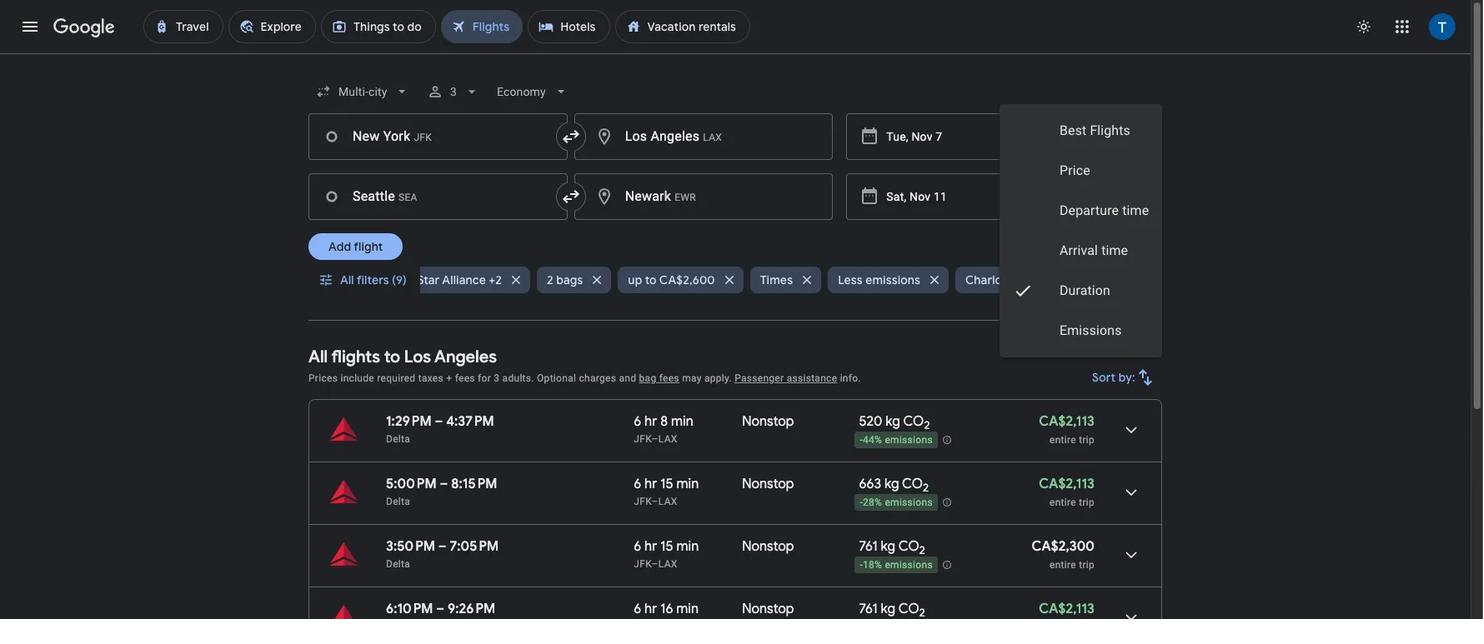 Task type: vqa. For each thing, say whether or not it's contained in the screenshot.


Task type: locate. For each thing, give the bounding box(es) containing it.
– right the 1:29 pm text field
[[435, 413, 443, 430]]

leaves john f. kennedy international airport at 6:10 pm on tuesday, november 7 and arrives at los angeles international airport at 9:26 pm on tuesday, november 7. element
[[386, 601, 495, 618]]

hr inside total duration 6 hr 16 min. element
[[644, 601, 657, 618]]

hr up 6 hr 16 min
[[644, 539, 657, 555]]

761 up 18%
[[859, 539, 878, 555]]

delta down the 1:29 pm text field
[[386, 433, 410, 445]]

emissions down 663 kg co 2
[[885, 497, 933, 509]]

lax up 16
[[658, 559, 677, 570]]

all
[[340, 273, 354, 288], [308, 347, 328, 368]]

jfk for 7:05 pm
[[634, 559, 652, 570]]

+
[[446, 373, 452, 384]]

761 for 761 kg co 2
[[859, 539, 878, 555]]

lax down 6 hr 8 min jfk – lax
[[658, 496, 677, 508]]

less
[[838, 273, 863, 288]]

for
[[478, 373, 491, 384]]

6
[[634, 413, 641, 430], [634, 476, 641, 493], [634, 539, 641, 555], [634, 601, 641, 618]]

hr down 6 hr 8 min jfk – lax
[[644, 476, 657, 493]]

2 vertical spatial trip
[[1079, 559, 1095, 571]]

1 vertical spatial jfk
[[634, 496, 652, 508]]

hr inside 6 hr 8 min jfk – lax
[[644, 413, 657, 430]]

best flights radio item
[[999, 111, 1162, 151]]

2 up -44% emissions on the right bottom of the page
[[924, 419, 930, 433]]

and
[[619, 373, 636, 384]]

6 up 6 hr 16 min
[[634, 539, 641, 555]]

0 vertical spatial departure text field
[[886, 114, 1052, 159]]

kg for 520 kg co 2
[[886, 413, 900, 430]]

2 inside popup button
[[547, 273, 553, 288]]

2 vertical spatial lax
[[658, 559, 677, 570]]

co for 520 kg co 2
[[903, 413, 924, 430]]

trip down ca$2,300
[[1079, 559, 1095, 571]]

2 departure text field from the top
[[886, 174, 1052, 219]]

sort by: button
[[1086, 358, 1162, 398]]

0 vertical spatial 3
[[450, 85, 457, 98]]

16
[[660, 601, 673, 618]]

filters
[[357, 273, 389, 288]]

6 left 16
[[634, 601, 641, 618]]

all up prices
[[308, 347, 328, 368]]

2300 Canadian dollars text field
[[1032, 539, 1095, 555]]

0 horizontal spatial 3
[[450, 85, 457, 98]]

6 left 8
[[634, 413, 641, 430]]

ca$2,113 for 663
[[1039, 476, 1095, 493]]

emissions down '520 kg co 2'
[[885, 434, 933, 446]]

15
[[660, 476, 673, 493], [660, 539, 673, 555]]

– left "8:15 pm"
[[440, 476, 448, 493]]

1 lax from the top
[[658, 433, 677, 445]]

1 - from the top
[[860, 434, 863, 446]]

under 33 hr button
[[1069, 267, 1172, 293]]

entire down 2113 canadian dollars text box
[[1050, 497, 1076, 509]]

emissions for 520
[[885, 434, 933, 446]]

fees
[[455, 373, 475, 384], [659, 373, 679, 384]]

1 vertical spatial delta
[[386, 496, 410, 508]]

kg up -28% emissions
[[884, 476, 899, 493]]

1 vertical spatial 2113 canadian dollars text field
[[1039, 601, 1095, 618]]

2 inside 663 kg co 2
[[923, 481, 929, 495]]

total duration 6 hr 16 min. element
[[634, 601, 742, 619]]

2 6 hr 15 min jfk – lax from the top
[[634, 539, 699, 570]]

price radio item
[[999, 151, 1162, 191]]

3:50 pm
[[386, 539, 435, 555]]

best flights
[[1059, 123, 1130, 138]]

min inside 6 hr 8 min jfk – lax
[[671, 413, 693, 430]]

2 vertical spatial jfk
[[634, 559, 652, 570]]

0 vertical spatial total duration 6 hr 15 min. element
[[634, 476, 742, 495]]

min up total duration 6 hr 16 min. element
[[676, 539, 699, 555]]

2113 canadian dollars text field down ca$2,300 entire trip
[[1039, 601, 1095, 618]]

to up "required"
[[384, 347, 400, 368]]

swap origin and destination. image
[[561, 127, 581, 147], [561, 187, 581, 207]]

3 inside '3' popup button
[[450, 85, 457, 98]]

emissions
[[1059, 323, 1121, 338]]

1 6 from the top
[[634, 413, 641, 430]]

2 nonstop from the top
[[742, 476, 794, 493]]

1 departure text field from the top
[[886, 114, 1052, 159]]

– left 7:05 pm text field
[[438, 539, 447, 555]]

fees right '+'
[[455, 373, 475, 384]]

2 vertical spatial entire
[[1050, 559, 1076, 571]]

- down the "520"
[[860, 434, 863, 446]]

6 hr 15 min jfk – lax for 7:05 pm
[[634, 539, 699, 570]]

0 horizontal spatial fees
[[455, 373, 475, 384]]

to
[[645, 273, 657, 288], [384, 347, 400, 368]]

1 vertical spatial ca$2,113
[[1039, 476, 1095, 493]]

15 up 16
[[660, 539, 673, 555]]

3 entire from the top
[[1050, 559, 1076, 571]]

1 15 from the top
[[660, 476, 673, 493]]

2 vertical spatial -
[[860, 560, 863, 571]]

2 swap origin and destination. image from the top
[[561, 187, 581, 207]]

ca$2,113 entire trip up 2113 canadian dollars text box
[[1039, 413, 1095, 446]]

jfk down 6 hr 8 min jfk – lax
[[634, 496, 652, 508]]

emissions right less
[[865, 273, 920, 288]]

None text field
[[574, 113, 833, 160], [308, 173, 567, 220], [574, 113, 833, 160], [308, 173, 567, 220]]

trip down 2113 canadian dollars text box
[[1079, 497, 1095, 509]]

2113 Canadian dollars text field
[[1039, 413, 1095, 430], [1039, 601, 1095, 618]]

6 hr 15 min jfk – lax
[[634, 476, 699, 508], [634, 539, 699, 570]]

co inside 761 kg co 2
[[898, 539, 919, 555]]

– right "6:10 pm"
[[436, 601, 445, 618]]

less emissions
[[838, 273, 920, 288]]

total duration 6 hr 15 min. element down 6 hr 8 min jfk – lax
[[634, 476, 742, 495]]

co up the -18% emissions
[[898, 539, 919, 555]]

entire inside ca$2,300 entire trip
[[1050, 559, 1076, 571]]

ca$2,113 entire trip
[[1039, 413, 1095, 446], [1039, 476, 1095, 509]]

co inside '520 kg co 2'
[[903, 413, 924, 430]]

6 inside 6 hr 8 min jfk – lax
[[634, 413, 641, 430]]

co for 761 kg co 2
[[898, 539, 919, 555]]

1 vertical spatial total duration 6 hr 15 min. element
[[634, 539, 742, 558]]

time
[[1122, 203, 1149, 218], [1101, 243, 1128, 258]]

min down 6 hr 8 min jfk – lax
[[676, 476, 699, 493]]

trip for 663
[[1079, 497, 1095, 509]]

2 jfk from the top
[[634, 496, 652, 508]]

lax down 8
[[658, 433, 677, 445]]

hr for 663
[[644, 476, 657, 493]]

0 vertical spatial -
[[860, 434, 863, 446]]

0 vertical spatial delta
[[386, 433, 410, 445]]

0 vertical spatial to
[[645, 273, 657, 288]]

2 entire from the top
[[1050, 497, 1076, 509]]

1:29 pm
[[386, 413, 432, 430]]

bag fees button
[[639, 373, 679, 384]]

1 ca$2,113 from the top
[[1039, 413, 1095, 430]]

1 jfk from the top
[[634, 433, 652, 445]]

1 nonstop flight. element from the top
[[742, 413, 794, 433]]

delta for 5:00 pm
[[386, 496, 410, 508]]

761
[[859, 539, 878, 555], [859, 601, 878, 618]]

Departure time: 3:50 PM. text field
[[386, 539, 435, 555]]

0 vertical spatial ca$2,113 entire trip
[[1039, 413, 1095, 446]]

swap origin and destination. image for departure text field associated with remove flight from new york to los angeles on tue, nov 7 'icon'
[[561, 127, 581, 147]]

1 vertical spatial to
[[384, 347, 400, 368]]

2 delta from the top
[[386, 496, 410, 508]]

leaves john f. kennedy international airport at 1:29 pm on tuesday, november 7 and arrives at los angeles international airport at 4:37 pm on tuesday, november 7. element
[[386, 413, 494, 430]]

lax inside 6 hr 8 min jfk – lax
[[658, 433, 677, 445]]

1 horizontal spatial to
[[645, 273, 657, 288]]

3 trip from the top
[[1079, 559, 1095, 571]]

Departure time: 6:10 PM. text field
[[386, 601, 433, 618]]

28%
[[863, 497, 882, 509]]

2 for 663
[[923, 481, 929, 495]]

0 vertical spatial entire
[[1050, 434, 1076, 446]]

- down 761 kg co 2
[[860, 560, 863, 571]]

hr for 520
[[644, 413, 657, 430]]

nonstop flight. element for 520 kg co 2
[[742, 413, 794, 433]]

1 vertical spatial 761
[[859, 601, 878, 618]]

entire up 2113 canadian dollars text box
[[1050, 434, 1076, 446]]

hr inside under 33 hr popup button
[[1132, 273, 1143, 288]]

1 horizontal spatial fees
[[659, 373, 679, 384]]

hr left 16
[[644, 601, 657, 618]]

2 left the bags
[[547, 273, 553, 288]]

1 vertical spatial 6 hr 15 min jfk – lax
[[634, 539, 699, 570]]

kg for 761 kg co
[[881, 601, 895, 618]]

0 horizontal spatial to
[[384, 347, 400, 368]]

delta for 1:29 pm
[[386, 433, 410, 445]]

1 horizontal spatial all
[[340, 273, 354, 288]]

jfk for 4:37 pm
[[634, 433, 652, 445]]

nonstop for 520 kg co 2
[[742, 413, 794, 430]]

2 lax from the top
[[658, 496, 677, 508]]

ca$2,113 down ca$2,300 entire trip
[[1039, 601, 1095, 618]]

2 - from the top
[[860, 497, 863, 509]]

less emissions button
[[828, 260, 949, 300]]

2 6 from the top
[[634, 476, 641, 493]]

entire down ca$2,300
[[1050, 559, 1076, 571]]

1 vertical spatial 3
[[494, 373, 500, 384]]

2 ca$2,113 from the top
[[1039, 476, 1095, 493]]

0 vertical spatial jfk
[[634, 433, 652, 445]]

arrival
[[1059, 243, 1098, 258]]

trip left "flight details. leaves john f. kennedy international airport at 1:29 pm on tuesday, november 7 and arrives at los angeles international airport at 4:37 pm on tuesday, november 7." icon
[[1079, 434, 1095, 446]]

1 vertical spatial time
[[1101, 243, 1128, 258]]

ca$2,113 down sort
[[1039, 413, 1095, 430]]

0 vertical spatial swap origin and destination. image
[[561, 127, 581, 147]]

0 vertical spatial 761
[[859, 539, 878, 555]]

trip inside ca$2,300 entire trip
[[1079, 559, 1095, 571]]

2 2113 canadian dollars text field from the top
[[1039, 601, 1095, 618]]

2 inside 761 kg co 2
[[919, 544, 925, 558]]

min right 16
[[676, 601, 699, 618]]

6 hr 15 min jfk – lax down 6 hr 8 min jfk – lax
[[634, 476, 699, 508]]

all inside button
[[340, 273, 354, 288]]

2 15 from the top
[[660, 539, 673, 555]]

co up -44% emissions on the right bottom of the page
[[903, 413, 924, 430]]

– inside 1:29 pm – 4:37 pm delta
[[435, 413, 443, 430]]

6:10 pm
[[386, 601, 433, 618]]

jfk down total duration 6 hr 8 min. element
[[634, 433, 652, 445]]

min for 761
[[676, 539, 699, 555]]

+2
[[489, 273, 502, 288]]

co inside 663 kg co 2
[[902, 476, 923, 493]]

3 jfk from the top
[[634, 559, 652, 570]]

3 lax from the top
[[658, 559, 677, 570]]

kg inside 761 kg co 2
[[881, 539, 895, 555]]

6 hr 15 min jfk – lax for 8:15 pm
[[634, 476, 699, 508]]

3 6 from the top
[[634, 539, 641, 555]]

2 up -28% emissions
[[923, 481, 929, 495]]

departure
[[1059, 203, 1119, 218]]

3 delta from the top
[[386, 559, 410, 570]]

1 vertical spatial -
[[860, 497, 863, 509]]

swap origin and destination. image for remove flight from seattle to newark on sat, nov 11 image's departure text field
[[561, 187, 581, 207]]

delta inside 5:00 pm – 8:15 pm delta
[[386, 496, 410, 508]]

ca$2,113 entire trip up ca$2,300
[[1039, 476, 1095, 509]]

None search field
[[308, 72, 1178, 321]]

3 nonstop from the top
[[742, 539, 794, 555]]

hr
[[1132, 273, 1143, 288], [644, 413, 657, 430], [644, 476, 657, 493], [644, 539, 657, 555], [644, 601, 657, 618]]

time right the departure
[[1122, 203, 1149, 218]]

total duration 6 hr 15 min. element
[[634, 476, 742, 495], [634, 539, 742, 558]]

jfk inside 6 hr 8 min jfk – lax
[[634, 433, 652, 445]]

flight details. leaves john f. kennedy international airport at 1:29 pm on tuesday, november 7 and arrives at los angeles international airport at 4:37 pm on tuesday, november 7. image
[[1111, 410, 1151, 450]]

charlotte +3
[[965, 273, 1034, 288]]

delta for 3:50 pm
[[386, 559, 410, 570]]

time for arrival time
[[1101, 243, 1128, 258]]

2 761 from the top
[[859, 601, 878, 618]]

kg
[[886, 413, 900, 430], [884, 476, 899, 493], [881, 539, 895, 555], [881, 601, 895, 618]]

arrival time
[[1059, 243, 1128, 258]]

663
[[859, 476, 881, 493]]

jfk up 6 hr 16 min
[[634, 559, 652, 570]]

delta down 5:00 pm
[[386, 496, 410, 508]]

emissions down 761 kg co 2
[[885, 560, 933, 571]]

0 vertical spatial 6 hr 15 min jfk – lax
[[634, 476, 699, 508]]

optional
[[537, 373, 576, 384]]

– down total duration 6 hr 8 min. element
[[652, 433, 658, 445]]

Arrival time: 9:26 PM. text field
[[448, 601, 495, 618]]

0 vertical spatial all
[[340, 273, 354, 288]]

clear connecting airports image
[[1029, 260, 1069, 300]]

kg inside 663 kg co 2
[[884, 476, 899, 493]]

3 nonstop flight. element from the top
[[742, 539, 794, 558]]

1 761 from the top
[[859, 539, 878, 555]]

fees right bag
[[659, 373, 679, 384]]

+3
[[1021, 273, 1034, 288]]

2 ca$2,113 entire trip from the top
[[1039, 476, 1095, 509]]

1 nonstop from the top
[[742, 413, 794, 430]]

departure text field for remove flight from seattle to newark on sat, nov 11 image
[[886, 174, 1052, 219]]

Arrival time: 7:05 PM. text field
[[450, 539, 499, 555]]

jfk for 8:15 pm
[[634, 496, 652, 508]]

co down the -18% emissions
[[898, 601, 919, 618]]

flight
[[354, 239, 383, 254]]

1 2113 canadian dollars text field from the top
[[1039, 413, 1095, 430]]

kg up -44% emissions on the right bottom of the page
[[886, 413, 900, 430]]

all filters (9) button
[[308, 260, 420, 300]]

all filters (9)
[[340, 273, 407, 288]]

nonstop flight. element
[[742, 413, 794, 433], [742, 476, 794, 495], [742, 539, 794, 558], [742, 601, 794, 619]]

to right up
[[645, 273, 657, 288]]

times
[[760, 273, 793, 288]]

1 vertical spatial all
[[308, 347, 328, 368]]

2 total duration 6 hr 15 min. element from the top
[[634, 539, 742, 558]]

2 trip from the top
[[1079, 497, 1095, 509]]

Departure text field
[[886, 114, 1052, 159], [886, 174, 1052, 219]]

delta inside 1:29 pm – 4:37 pm delta
[[386, 433, 410, 445]]

1 entire from the top
[[1050, 434, 1076, 446]]

520 kg co 2
[[859, 413, 930, 433]]

2 bags button
[[537, 260, 611, 300]]

entire for 520
[[1050, 434, 1076, 446]]

co
[[903, 413, 924, 430], [902, 476, 923, 493], [898, 539, 919, 555], [898, 601, 919, 618]]

all left filters
[[340, 273, 354, 288]]

co for 761 kg co
[[898, 601, 919, 618]]

6 hr 15 min jfk – lax up 6 hr 16 min
[[634, 539, 699, 570]]

1 swap origin and destination. image from the top
[[561, 127, 581, 147]]

0 vertical spatial lax
[[658, 433, 677, 445]]

charges
[[579, 373, 616, 384]]

1 vertical spatial ca$2,113 entire trip
[[1039, 476, 1095, 509]]

1 ca$2,113 entire trip from the top
[[1039, 413, 1095, 446]]

3:50 pm – 7:05 pm delta
[[386, 539, 499, 570]]

ca$2,113 for 520
[[1039, 413, 1095, 430]]

kg up the -18% emissions
[[881, 539, 895, 555]]

2113 canadian dollars text field down sort
[[1039, 413, 1095, 430]]

under
[[1079, 273, 1113, 288]]

departure time radio item
[[999, 191, 1162, 231]]

4 nonstop from the top
[[742, 601, 794, 618]]

– up 6 hr 16 min
[[652, 559, 658, 570]]

0 vertical spatial ca$2,113
[[1039, 413, 1095, 430]]

delta down 3:50 pm text field
[[386, 559, 410, 570]]

delta
[[386, 433, 410, 445], [386, 496, 410, 508], [386, 559, 410, 570]]

3 button
[[420, 72, 487, 112]]

nonstop
[[742, 413, 794, 430], [742, 476, 794, 493], [742, 539, 794, 555], [742, 601, 794, 618]]

departure text field for remove flight from new york to los angeles on tue, nov 7 'icon'
[[886, 114, 1052, 159]]

1 vertical spatial swap origin and destination. image
[[561, 187, 581, 207]]

1 vertical spatial departure text field
[[886, 174, 1052, 219]]

add
[[328, 239, 351, 254]]

4 6 from the top
[[634, 601, 641, 618]]

emissions
[[865, 273, 920, 288], [885, 434, 933, 446], [885, 497, 933, 509], [885, 560, 933, 571]]

761 inside 761 kg co 2
[[859, 539, 878, 555]]

kg for 761 kg co 2
[[881, 539, 895, 555]]

- down 663
[[860, 497, 863, 509]]

0 vertical spatial trip
[[1079, 434, 1095, 446]]

ca$2,300
[[1032, 539, 1095, 555]]

4:37 pm
[[446, 413, 494, 430]]

0 vertical spatial time
[[1122, 203, 1149, 218]]

761 down 18%
[[859, 601, 878, 618]]

star
[[417, 273, 440, 288]]

min right 8
[[671, 413, 693, 430]]

44%
[[863, 434, 882, 446]]

0 vertical spatial 15
[[660, 476, 673, 493]]

1 vertical spatial lax
[[658, 496, 677, 508]]

total duration 6 hr 15 min. element up total duration 6 hr 16 min. element
[[634, 539, 742, 558]]

trip
[[1079, 434, 1095, 446], [1079, 497, 1095, 509], [1079, 559, 1095, 571]]

6 down 6 hr 8 min jfk – lax
[[634, 476, 641, 493]]

15 down 6 hr 8 min jfk – lax
[[660, 476, 673, 493]]

departure time
[[1059, 203, 1149, 218]]

hr left 8
[[644, 413, 657, 430]]

Departure time: 5:00 PM. text field
[[386, 476, 437, 493]]

None text field
[[308, 113, 567, 160], [574, 173, 833, 220], [308, 113, 567, 160], [574, 173, 833, 220]]

2 vertical spatial delta
[[386, 559, 410, 570]]

leaves john f. kennedy international airport at 5:00 pm on tuesday, november 7 and arrives at los angeles international airport at 8:15 pm on tuesday, november 7. element
[[386, 476, 497, 493]]

- for 761
[[860, 560, 863, 571]]

1 vertical spatial entire
[[1050, 497, 1076, 509]]

1 vertical spatial trip
[[1079, 497, 1095, 509]]

kg inside '520 kg co 2'
[[886, 413, 900, 430]]

2 inside '520 kg co 2'
[[924, 419, 930, 433]]

1 trip from the top
[[1079, 434, 1095, 446]]

3
[[450, 85, 457, 98], [494, 373, 500, 384]]

ca$2,300 entire trip
[[1032, 539, 1095, 571]]

8
[[660, 413, 668, 430]]

time up the under 33 hr at the right of the page
[[1101, 243, 1128, 258]]

hr right 33
[[1132, 273, 1143, 288]]

3 - from the top
[[860, 560, 863, 571]]

lax for 8:15 pm
[[658, 496, 677, 508]]

co up -28% emissions
[[902, 476, 923, 493]]

1 total duration 6 hr 15 min. element from the top
[[634, 476, 742, 495]]

2 up the -18% emissions
[[919, 544, 925, 558]]

2 nonstop flight. element from the top
[[742, 476, 794, 495]]

all for all flights to los angeles
[[308, 347, 328, 368]]

– inside 3:50 pm – 7:05 pm delta
[[438, 539, 447, 555]]

2 vertical spatial ca$2,113
[[1039, 601, 1095, 618]]

taxes
[[418, 373, 443, 384]]

1 vertical spatial 15
[[660, 539, 673, 555]]

kg down the -18% emissions
[[881, 601, 895, 618]]

time for departure time
[[1122, 203, 1149, 218]]

–
[[435, 413, 443, 430], [652, 433, 658, 445], [440, 476, 448, 493], [652, 496, 658, 508], [438, 539, 447, 555], [652, 559, 658, 570], [436, 601, 445, 618]]

ca$2,113 up ca$2,300
[[1039, 476, 1095, 493]]

under 33 hr
[[1079, 273, 1143, 288]]

None field
[[308, 77, 417, 107], [491, 77, 576, 107], [308, 77, 417, 107], [491, 77, 576, 107]]

1 delta from the top
[[386, 433, 410, 445]]

lax for 4:37 pm
[[658, 433, 677, 445]]

0 vertical spatial 2113 canadian dollars text field
[[1039, 413, 1095, 430]]

1:29 pm – 4:37 pm delta
[[386, 413, 494, 445]]

4 nonstop flight. element from the top
[[742, 601, 794, 619]]

1 6 hr 15 min jfk – lax from the top
[[634, 476, 699, 508]]

delta inside 3:50 pm – 7:05 pm delta
[[386, 559, 410, 570]]

0 horizontal spatial all
[[308, 347, 328, 368]]



Task type: describe. For each thing, give the bounding box(es) containing it.
min for 520
[[671, 413, 693, 430]]

passenger assistance button
[[735, 373, 837, 384]]

5:00 pm
[[386, 476, 437, 493]]

assistance
[[787, 373, 837, 384]]

-44% emissions
[[860, 434, 933, 446]]

to inside popup button
[[645, 273, 657, 288]]

entire for 663
[[1050, 497, 1076, 509]]

alliance
[[442, 273, 486, 288]]

add flight
[[328, 239, 383, 254]]

– inside 6 hr 8 min jfk – lax
[[652, 433, 658, 445]]

none search field containing add flight
[[308, 72, 1178, 321]]

lax for 7:05 pm
[[658, 559, 677, 570]]

entire for 761
[[1050, 559, 1076, 571]]

los
[[404, 347, 431, 368]]

nonstop for 761 kg co
[[742, 601, 794, 618]]

trip for 520
[[1079, 434, 1095, 446]]

Arrival time: 4:37 PM. text field
[[446, 413, 494, 430]]

main menu image
[[20, 17, 40, 37]]

charlotte +3 button
[[955, 260, 1062, 300]]

best
[[1059, 123, 1086, 138]]

6:10 pm – 9:26 pm
[[386, 601, 495, 618]]

remove flight from seattle to newark on sat, nov 11 image
[[1125, 187, 1145, 207]]

1 fees from the left
[[455, 373, 475, 384]]

flights
[[331, 347, 380, 368]]

-18% emissions
[[860, 560, 933, 571]]

change appearance image
[[1344, 7, 1384, 47]]

7:05 pm
[[450, 539, 499, 555]]

times button
[[750, 260, 821, 300]]

star alliance +2 button
[[407, 260, 530, 300]]

up
[[628, 273, 642, 288]]

ca$2,600
[[659, 273, 715, 288]]

flight details. leaves john f. kennedy international airport at 6:10 pm on tuesday, november 7 and arrives at los angeles international airport at 9:26 pm on tuesday, november 7. image
[[1111, 598, 1151, 619]]

required
[[377, 373, 415, 384]]

2 for 520
[[924, 419, 930, 433]]

total duration 6 hr 15 min. element for 663
[[634, 476, 742, 495]]

up to ca$2,600
[[628, 273, 715, 288]]

prices include required taxes + fees for 3 adults. optional charges and bag fees may apply. passenger assistance
[[308, 373, 837, 384]]

flights
[[1090, 123, 1130, 138]]

min for 663
[[676, 476, 699, 493]]

15 for 7:05 pm
[[660, 539, 673, 555]]

– down 6 hr 8 min jfk – lax
[[652, 496, 658, 508]]

6 for 4:37 pm
[[634, 413, 641, 430]]

- for 520
[[860, 434, 863, 446]]

emissions for 663
[[885, 497, 933, 509]]

-28% emissions
[[860, 497, 933, 509]]

arrival time radio item
[[999, 231, 1162, 271]]

520
[[859, 413, 882, 430]]

18%
[[863, 560, 882, 571]]

all for all filters (9)
[[340, 273, 354, 288]]

adults.
[[502, 373, 534, 384]]

15 for 8:15 pm
[[660, 476, 673, 493]]

6 for 8:15 pm
[[634, 476, 641, 493]]

duration radio item
[[999, 271, 1162, 311]]

remove flight from new york to los angeles on tue, nov 7 image
[[1125, 127, 1145, 147]]

2 bags
[[547, 273, 583, 288]]

2 for 761
[[919, 544, 925, 558]]

include
[[340, 373, 374, 384]]

charlotte
[[965, 273, 1018, 288]]

angeles
[[434, 347, 497, 368]]

hr for 761
[[644, 539, 657, 555]]

flight details. leaves john f. kennedy international airport at 3:50 pm on tuesday, november 7 and arrives at los angeles international airport at 7:05 pm on tuesday, november 7. image
[[1111, 535, 1151, 575]]

6 hr 8 min jfk – lax
[[634, 413, 693, 445]]

2 fees from the left
[[659, 373, 679, 384]]

bag
[[639, 373, 656, 384]]

Departure time: 1:29 PM. text field
[[386, 413, 432, 430]]

flight details. leaves john f. kennedy international airport at 5:00 pm on tuesday, november 7 and arrives at los angeles international airport at 8:15 pm on tuesday, november 7. image
[[1111, 473, 1151, 513]]

trip for 761
[[1079, 559, 1095, 571]]

sort
[[1092, 370, 1116, 385]]

sort by:
[[1092, 370, 1135, 385]]

- for 663
[[860, 497, 863, 509]]

co for 663 kg co 2
[[902, 476, 923, 493]]

ca$2,113 entire trip for 520
[[1039, 413, 1095, 446]]

select your sort order. menu
[[999, 104, 1162, 358]]

nonstop for 663 kg co 2
[[742, 476, 794, 493]]

761 kg co
[[859, 601, 919, 618]]

duration
[[1059, 283, 1110, 298]]

– inside 5:00 pm – 8:15 pm delta
[[440, 476, 448, 493]]

6 hr 16 min
[[634, 601, 699, 618]]

emissions for 761
[[885, 560, 933, 571]]

8:15 pm
[[451, 476, 497, 493]]

1 horizontal spatial 3
[[494, 373, 500, 384]]

ca$2,113 entire trip for 663
[[1039, 476, 1095, 509]]

all flights to los angeles
[[308, 347, 497, 368]]

apply.
[[704, 373, 732, 384]]

(9)
[[392, 273, 407, 288]]

price
[[1059, 163, 1090, 178]]

761 kg co 2
[[859, 539, 925, 558]]

prices
[[308, 373, 338, 384]]

nonstop flight. element for 761 kg co 2
[[742, 539, 794, 558]]

nonstop flight. element for 761 kg co
[[742, 601, 794, 619]]

9:26 pm
[[448, 601, 495, 618]]

total duration 6 hr 15 min. element for 761
[[634, 539, 742, 558]]

663 kg co 2
[[859, 476, 929, 495]]

Arrival time: 8:15 PM. text field
[[451, 476, 497, 493]]

3 ca$2,113 from the top
[[1039, 601, 1095, 618]]

total duration 6 hr 8 min. element
[[634, 413, 742, 433]]

kg for 663 kg co 2
[[884, 476, 899, 493]]

761 for 761 kg co
[[859, 601, 878, 618]]

6 for 7:05 pm
[[634, 539, 641, 555]]

loading results progress bar
[[0, 53, 1471, 57]]

2113 Canadian dollars text field
[[1039, 476, 1095, 493]]

emissions inside popup button
[[865, 273, 920, 288]]

up to ca$2,600 button
[[618, 260, 743, 300]]

star alliance +2
[[417, 273, 502, 288]]

by:
[[1119, 370, 1135, 385]]

bags
[[556, 273, 583, 288]]

passenger
[[735, 373, 784, 384]]

nonstop for 761 kg co 2
[[742, 539, 794, 555]]

may
[[682, 373, 702, 384]]

leaves john f. kennedy international airport at 3:50 pm on tuesday, november 7 and arrives at los angeles international airport at 7:05 pm on tuesday, november 7. element
[[386, 539, 499, 555]]

5:00 pm – 8:15 pm delta
[[386, 476, 497, 508]]

add flight button
[[308, 233, 403, 260]]

nonstop flight. element for 663 kg co 2
[[742, 476, 794, 495]]

33
[[1116, 273, 1129, 288]]



